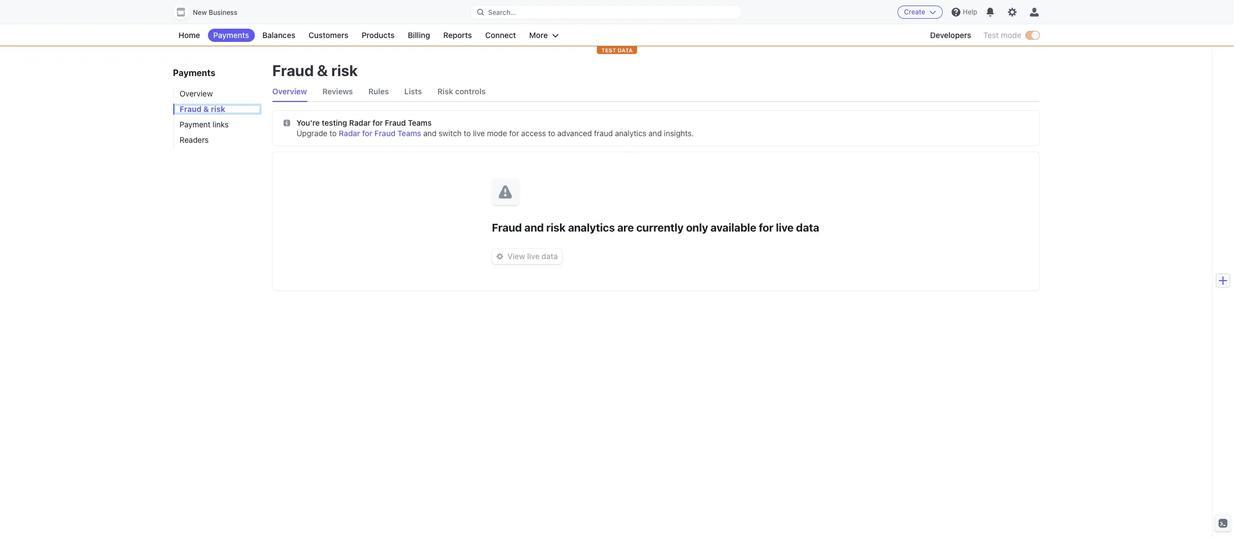 Task type: vqa. For each thing, say whether or not it's contained in the screenshot.
Status tab list
no



Task type: describe. For each thing, give the bounding box(es) containing it.
live inside "button"
[[527, 252, 540, 261]]

fraud up radar for fraud teams link
[[385, 118, 406, 127]]

create
[[904, 8, 925, 16]]

testing
[[322, 118, 347, 127]]

for down rules link
[[362, 129, 372, 138]]

more
[[529, 30, 548, 40]]

rules
[[368, 87, 389, 96]]

test
[[601, 47, 616, 54]]

risk
[[437, 87, 453, 96]]

fraud and risk analytics are currently only available for live data
[[492, 221, 819, 234]]

data inside "button"
[[542, 252, 558, 261]]

fraud up view on the top left of page
[[492, 221, 522, 234]]

0 vertical spatial teams
[[408, 118, 432, 127]]

connect link
[[480, 29, 522, 42]]

insights.
[[664, 129, 694, 138]]

2 to from the left
[[464, 129, 471, 138]]

connect
[[485, 30, 516, 40]]

2 vertical spatial risk
[[546, 221, 566, 234]]

reports link
[[438, 29, 477, 42]]

new business
[[193, 8, 237, 17]]

risk controls link
[[437, 82, 486, 102]]

test
[[983, 30, 999, 40]]

links
[[213, 120, 229, 129]]

0 horizontal spatial risk
[[211, 104, 225, 114]]

new business button
[[173, 4, 248, 20]]

view live data button
[[492, 249, 562, 264]]

developers link
[[925, 29, 977, 42]]

0 vertical spatial fraud & risk
[[272, 61, 358, 79]]

reports
[[443, 30, 472, 40]]

radar for fraud teams link
[[339, 129, 421, 138]]

1 vertical spatial teams
[[397, 129, 421, 138]]

test data
[[601, 47, 633, 54]]

test mode
[[983, 30, 1021, 40]]

1 horizontal spatial &
[[317, 61, 328, 79]]

balances link
[[257, 29, 301, 42]]

rules link
[[368, 82, 389, 102]]

home
[[178, 30, 200, 40]]

readers link
[[173, 135, 261, 146]]

switch
[[439, 129, 462, 138]]

you're
[[297, 118, 320, 127]]

overview link for fraud & risk
[[272, 82, 307, 102]]

new
[[193, 8, 207, 17]]

fraud
[[594, 129, 613, 138]]

fraud down rules link
[[374, 129, 395, 138]]

mode inside you're testing radar for fraud teams upgrade to radar for fraud teams and switch to live mode for access to advanced fraud analytics and insights.
[[487, 129, 507, 138]]

lists link
[[404, 82, 422, 102]]

analytics inside you're testing radar for fraud teams upgrade to radar for fraud teams and switch to live mode for access to advanced fraud analytics and insights.
[[615, 129, 646, 138]]

3 to from the left
[[548, 129, 555, 138]]

view
[[507, 252, 525, 261]]

1 horizontal spatial and
[[524, 221, 544, 234]]

developers
[[930, 30, 971, 40]]

payment links link
[[173, 119, 261, 130]]

search…
[[488, 8, 516, 16]]

overview link for payments
[[173, 88, 261, 99]]

payment links
[[180, 120, 229, 129]]

advanced
[[557, 129, 592, 138]]

1 vertical spatial &
[[203, 104, 209, 114]]

help button
[[947, 3, 982, 21]]

more button
[[524, 29, 564, 42]]

currently
[[636, 221, 684, 234]]

billing link
[[402, 29, 436, 42]]

risk controls
[[437, 87, 486, 96]]

0 vertical spatial risk
[[331, 61, 358, 79]]

readers
[[180, 135, 209, 145]]



Task type: locate. For each thing, give the bounding box(es) containing it.
1 horizontal spatial mode
[[1001, 30, 1021, 40]]

analytics left are
[[568, 221, 615, 234]]

2 horizontal spatial live
[[776, 221, 794, 234]]

analytics
[[615, 129, 646, 138], [568, 221, 615, 234]]

and left insights.
[[649, 129, 662, 138]]

0 vertical spatial analytics
[[615, 129, 646, 138]]

0 horizontal spatial live
[[473, 129, 485, 138]]

fraud up payment
[[180, 104, 201, 114]]

2 horizontal spatial risk
[[546, 221, 566, 234]]

1 horizontal spatial overview link
[[272, 82, 307, 102]]

0 horizontal spatial overview link
[[173, 88, 261, 99]]

to down testing
[[330, 129, 337, 138]]

and up view live data
[[524, 221, 544, 234]]

1 vertical spatial fraud & risk
[[180, 104, 225, 114]]

overview up fraud & risk link
[[180, 89, 213, 98]]

risk up the reviews
[[331, 61, 358, 79]]

overview
[[272, 87, 307, 96], [180, 89, 213, 98]]

payments down business at the left top of page
[[213, 30, 249, 40]]

radar up radar for fraud teams link
[[349, 118, 371, 127]]

0 vertical spatial &
[[317, 61, 328, 79]]

create button
[[897, 6, 943, 19]]

for left access
[[509, 129, 519, 138]]

1 horizontal spatial fraud & risk
[[272, 61, 358, 79]]

and
[[423, 129, 437, 138], [649, 129, 662, 138], [524, 221, 544, 234]]

live
[[473, 129, 485, 138], [776, 221, 794, 234], [527, 252, 540, 261]]

2 vertical spatial live
[[527, 252, 540, 261]]

& up the reviews
[[317, 61, 328, 79]]

are
[[617, 221, 634, 234]]

products
[[362, 30, 395, 40]]

& up payment links
[[203, 104, 209, 114]]

live inside you're testing radar for fraud teams upgrade to radar for fraud teams and switch to live mode for access to advanced fraud analytics and insights.
[[473, 129, 485, 138]]

overview link up you're
[[272, 82, 307, 102]]

notifications image
[[986, 8, 995, 17]]

overview up you're
[[272, 87, 307, 96]]

to right access
[[548, 129, 555, 138]]

svg image inside view live data "button"
[[496, 253, 503, 260]]

1 horizontal spatial risk
[[331, 61, 358, 79]]

0 horizontal spatial overview
[[180, 89, 213, 98]]

live right available
[[776, 221, 794, 234]]

Search… search field
[[470, 5, 742, 19]]

fraud & risk link
[[173, 104, 261, 115]]

1 vertical spatial svg image
[[496, 253, 503, 260]]

1 vertical spatial risk
[[211, 104, 225, 114]]

reviews link
[[322, 82, 353, 102]]

overview link
[[272, 82, 307, 102], [173, 88, 261, 99]]

0 vertical spatial svg image
[[283, 120, 290, 126]]

lists
[[404, 87, 422, 96]]

only
[[686, 221, 708, 234]]

0 horizontal spatial fraud & risk
[[180, 104, 225, 114]]

radar
[[349, 118, 371, 127], [339, 129, 360, 138]]

payments
[[213, 30, 249, 40], [173, 68, 215, 78]]

upgrade
[[297, 129, 327, 138]]

0 horizontal spatial mode
[[487, 129, 507, 138]]

customers link
[[303, 29, 354, 42]]

payments link
[[208, 29, 255, 42]]

overview link up fraud & risk link
[[173, 88, 261, 99]]

1 vertical spatial radar
[[339, 129, 360, 138]]

analytics right fraud
[[615, 129, 646, 138]]

svg image left view on the top left of page
[[496, 253, 503, 260]]

overview for fraud & risk
[[272, 87, 307, 96]]

risk up view live data
[[546, 221, 566, 234]]

&
[[317, 61, 328, 79], [203, 104, 209, 114]]

1 vertical spatial live
[[776, 221, 794, 234]]

live right switch at the top left of page
[[473, 129, 485, 138]]

customers
[[309, 30, 348, 40]]

and left switch at the top left of page
[[423, 129, 437, 138]]

risk up links
[[211, 104, 225, 114]]

1 vertical spatial data
[[542, 252, 558, 261]]

payment
[[180, 120, 211, 129]]

0 horizontal spatial &
[[203, 104, 209, 114]]

live right view on the top left of page
[[527, 252, 540, 261]]

1 horizontal spatial overview
[[272, 87, 307, 96]]

to
[[330, 129, 337, 138], [464, 129, 471, 138], [548, 129, 555, 138]]

1 to from the left
[[330, 129, 337, 138]]

1 vertical spatial payments
[[173, 68, 215, 78]]

2 horizontal spatial and
[[649, 129, 662, 138]]

teams down lists link
[[408, 118, 432, 127]]

fraud down balances link
[[272, 61, 314, 79]]

1 horizontal spatial live
[[527, 252, 540, 261]]

billing
[[408, 30, 430, 40]]

0 vertical spatial data
[[796, 221, 819, 234]]

tab list containing overview
[[272, 82, 1039, 102]]

controls
[[455, 87, 486, 96]]

teams
[[408, 118, 432, 127], [397, 129, 421, 138]]

0 vertical spatial payments
[[213, 30, 249, 40]]

teams left switch at the top left of page
[[397, 129, 421, 138]]

mode
[[1001, 30, 1021, 40], [487, 129, 507, 138]]

overview for payments
[[180, 89, 213, 98]]

balances
[[262, 30, 295, 40]]

1 horizontal spatial to
[[464, 129, 471, 138]]

available
[[711, 221, 756, 234]]

0 horizontal spatial to
[[330, 129, 337, 138]]

risk
[[331, 61, 358, 79], [211, 104, 225, 114], [546, 221, 566, 234]]

data
[[618, 47, 633, 54]]

home link
[[173, 29, 206, 42]]

1 horizontal spatial data
[[796, 221, 819, 234]]

0 horizontal spatial svg image
[[283, 120, 290, 126]]

payments down home link
[[173, 68, 215, 78]]

for up radar for fraud teams link
[[373, 118, 383, 127]]

help
[[963, 8, 977, 16]]

0 vertical spatial radar
[[349, 118, 371, 127]]

svg image
[[283, 120, 290, 126], [496, 253, 503, 260]]

access
[[521, 129, 546, 138]]

mode right test
[[1001, 30, 1021, 40]]

for right available
[[759, 221, 774, 234]]

mode left access
[[487, 129, 507, 138]]

fraud & risk up the reviews
[[272, 61, 358, 79]]

fraud & risk
[[272, 61, 358, 79], [180, 104, 225, 114]]

to right switch at the top left of page
[[464, 129, 471, 138]]

svg image left you're
[[283, 120, 290, 126]]

0 vertical spatial mode
[[1001, 30, 1021, 40]]

1 vertical spatial mode
[[487, 129, 507, 138]]

radar down testing
[[339, 129, 360, 138]]

0 horizontal spatial and
[[423, 129, 437, 138]]

0 vertical spatial live
[[473, 129, 485, 138]]

reviews
[[322, 87, 353, 96]]

Search… text field
[[470, 5, 742, 19]]

fraud
[[272, 61, 314, 79], [180, 104, 201, 114], [385, 118, 406, 127], [374, 129, 395, 138], [492, 221, 522, 234]]

data
[[796, 221, 819, 234], [542, 252, 558, 261]]

0 horizontal spatial data
[[542, 252, 558, 261]]

business
[[209, 8, 237, 17]]

for
[[373, 118, 383, 127], [362, 129, 372, 138], [509, 129, 519, 138], [759, 221, 774, 234]]

you're testing radar for fraud teams upgrade to radar for fraud teams and switch to live mode for access to advanced fraud analytics and insights.
[[297, 118, 694, 138]]

fraud & risk up payment links
[[180, 104, 225, 114]]

1 horizontal spatial svg image
[[496, 253, 503, 260]]

view live data
[[507, 252, 558, 261]]

tab list
[[272, 82, 1039, 102]]

1 vertical spatial analytics
[[568, 221, 615, 234]]

2 horizontal spatial to
[[548, 129, 555, 138]]

products link
[[356, 29, 400, 42]]



